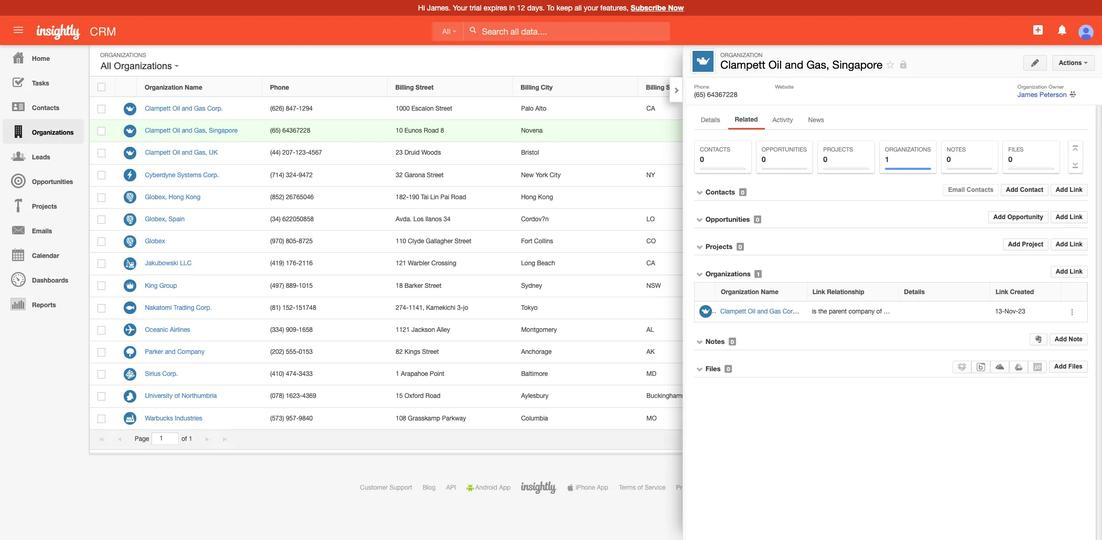 Task type: locate. For each thing, give the bounding box(es) containing it.
state
[[667, 83, 682, 91]]

chevron down image for files
[[697, 366, 704, 373]]

opportunities down activity link
[[762, 146, 807, 153]]

api link
[[446, 484, 456, 492]]

1 horizontal spatial new
[[1006, 57, 1019, 64]]

0 vertical spatial contacts link
[[3, 94, 84, 119]]

al cell
[[639, 319, 764, 342]]

4 united states cell from the top
[[764, 364, 890, 386]]

0 inside projects 0
[[824, 155, 828, 164]]

2 horizontal spatial 23
[[1019, 308, 1026, 315]]

phone inside phone (65) 64367228
[[695, 83, 710, 90]]

(078)
[[270, 393, 284, 400]]

1 horizontal spatial app
[[597, 484, 609, 492]]

organization name up japan
[[721, 288, 779, 296]]

0 vertical spatial 13-
[[958, 182, 968, 189]]

james peterson
[[1018, 91, 1068, 99]]

files down ak cell
[[706, 365, 721, 373]]

contacts inside navigation
[[32, 104, 59, 112]]

0 vertical spatial details
[[701, 116, 721, 124]]

1 vertical spatial opportunities link
[[706, 215, 750, 224]]

row containing parker and company
[[90, 342, 942, 364]]

export right /
[[977, 123, 1001, 130]]

(626) 847-1294 cell
[[262, 98, 388, 120]]

2 add link from the top
[[1056, 214, 1083, 221]]

android
[[476, 484, 498, 492]]

organizations link
[[3, 119, 84, 144], [706, 270, 751, 278]]

and inside cell
[[921, 308, 932, 315]]

0 vertical spatial 23
[[396, 149, 403, 157]]

(626)
[[270, 105, 284, 112]]

contacts inside button
[[967, 186, 994, 194]]

847-
[[286, 105, 299, 112]]

2 vertical spatial 23
[[1019, 308, 1026, 315]]

3 united from the top
[[772, 171, 791, 179]]

united for ca
[[772, 105, 791, 112]]

4369
[[302, 393, 316, 400]]

united for ak
[[772, 348, 791, 356]]

64367228 inside phone (65) 64367228
[[708, 91, 738, 99]]

organization left australia
[[721, 288, 760, 296]]

subscribe
[[631, 3, 666, 12]]

singapore cell
[[764, 120, 890, 142]]

organization down the all organizations button
[[145, 83, 183, 91]]

street right the escalon
[[436, 105, 453, 112]]

1 vertical spatial all
[[101, 61, 111, 71]]

phone for phone (65) 64367228
[[695, 83, 710, 90]]

(65) inside phone (65) 64367228
[[695, 91, 706, 99]]

states
[[793, 105, 811, 112], [793, 171, 811, 179], [793, 348, 811, 356], [793, 371, 811, 378]]

now
[[668, 3, 684, 12]]

2 chevron down image from the top
[[697, 216, 704, 224]]

1 horizontal spatial projects
[[706, 242, 733, 251]]

15 oxford road cell
[[388, 386, 513, 408]]

notes up files link
[[706, 337, 725, 346]]

23 for 13-nov-23
[[1019, 308, 1026, 315]]

1 column header from the left
[[116, 77, 137, 97]]

link for third add link button from the bottom of the page
[[1070, 214, 1083, 221]]

row down palo
[[90, 120, 942, 142]]

street for 18 barker street
[[425, 282, 442, 289]]

ca down co
[[647, 260, 656, 267]]

calendar link
[[3, 242, 84, 267]]

globex, down cyberdyne at the left of the page
[[145, 193, 167, 201]]

add inside button
[[1055, 363, 1067, 371]]

0 horizontal spatial opportunities link
[[3, 168, 84, 193]]

row down tokyo
[[90, 319, 942, 342]]

clampett inside the is the parent company of clampett oil and gas, singapore cell
[[884, 308, 910, 315]]

3 united states cell from the top
[[764, 342, 890, 364]]

1 vertical spatial organizations link
[[706, 270, 751, 278]]

1 vertical spatial road
[[451, 193, 466, 201]]

1 arapahoe point cell
[[388, 364, 513, 386]]

1 vertical spatial globex,
[[145, 216, 167, 223]]

cordov?n cell
[[513, 209, 639, 231]]

corp. right 'trading'
[[196, 304, 212, 311]]

clampett oil and gas corp. link up clampett oil and gas, singapore "link"
[[145, 105, 228, 112]]

0 horizontal spatial files
[[706, 365, 721, 373]]

row containing cyberdyne systems corp.
[[90, 165, 942, 187]]

row up baltimore in the bottom left of the page
[[90, 342, 942, 364]]

0 vertical spatial clampett oil and gas corp.
[[145, 105, 223, 112]]

montgomery cell
[[513, 319, 639, 342]]

your down notes 0
[[949, 166, 966, 173]]

row containing university of northumbria
[[90, 386, 942, 408]]

2 horizontal spatial projects
[[824, 146, 854, 153]]

1141,
[[409, 304, 425, 311]]

globex, left spain
[[145, 216, 167, 223]]

your
[[584, 4, 599, 12]]

2 billing from the left
[[521, 83, 539, 91]]

1 vertical spatial city
[[550, 171, 561, 179]]

new left york
[[521, 171, 534, 179]]

import up notes 0
[[958, 139, 977, 146]]

link for third add link button
[[1070, 241, 1083, 248]]

states for ca
[[793, 105, 811, 112]]

files
[[1009, 146, 1024, 153], [1069, 363, 1083, 371], [706, 365, 721, 373]]

3 united states from the top
[[772, 348, 811, 356]]

0 horizontal spatial phone
[[270, 83, 289, 91]]

0 vertical spatial your
[[453, 4, 468, 12]]

change record owner image
[[1070, 90, 1077, 100]]

united states cell
[[764, 98, 890, 120], [764, 165, 890, 187], [764, 342, 890, 364], [764, 364, 890, 386]]

notes right 'files 0'
[[1032, 153, 1049, 161]]

organization up the organization owner
[[1020, 57, 1059, 64]]

2 vertical spatial import
[[990, 182, 1009, 189]]

escalon
[[412, 105, 434, 112]]

row down fort
[[90, 253, 942, 275]]

1 horizontal spatial 13-
[[996, 308, 1005, 315]]

details up is the parent company of clampett oil and gas, singapore
[[905, 288, 925, 296]]

1121 jackson alley
[[396, 326, 450, 334]]

city inside cell
[[550, 171, 561, 179]]

0 horizontal spatial all
[[101, 61, 111, 71]]

0 inside 'files 0'
[[1009, 155, 1013, 164]]

4 follow image from the top
[[898, 282, 908, 291]]

all for all
[[443, 27, 451, 36]]

new inside new organization link
[[1006, 57, 1019, 64]]

4567
[[308, 149, 322, 157]]

1 chevron down image from the top
[[697, 189, 704, 196]]

(714)
[[270, 171, 284, 179]]

6 follow image from the top
[[898, 326, 908, 336]]

opportunities link
[[3, 168, 84, 193], [706, 215, 750, 224]]

2 united states from the top
[[772, 171, 811, 179]]

column header left smartmerge
[[916, 77, 942, 97]]

kong down york
[[538, 193, 553, 201]]

chevron down image for contacts
[[697, 189, 704, 196]]

columbia cell
[[513, 408, 639, 430]]

follow image for anchorage
[[898, 348, 908, 358]]

0 horizontal spatial 13-
[[958, 182, 968, 189]]

follow image for buckinghamshire
[[898, 392, 908, 402]]

0 vertical spatial nov-
[[968, 182, 981, 189]]

globex
[[145, 238, 165, 245]]

gas up clampett oil and gas, singapore "link"
[[194, 105, 206, 112]]

phone
[[270, 83, 289, 91], [695, 83, 710, 90]]

1 horizontal spatial contacts link
[[706, 188, 736, 196]]

0 horizontal spatial opportunities
[[32, 178, 73, 186]]

projects link down "lo" cell
[[706, 242, 733, 251]]

all inside button
[[101, 61, 111, 71]]

column header down all organizations
[[116, 77, 137, 97]]

kong down 'systems' at the top
[[186, 193, 201, 201]]

1121 jackson alley cell
[[388, 319, 513, 342]]

82 kings street cell
[[388, 342, 513, 364]]

gas, inside cell
[[933, 308, 947, 315]]

states for md
[[793, 371, 811, 378]]

1 vertical spatial (65)
[[270, 127, 281, 134]]

palo
[[521, 105, 534, 112]]

(410)
[[270, 371, 284, 378]]

1 horizontal spatial name
[[761, 288, 779, 296]]

(852) 26765046 cell
[[262, 187, 388, 209]]

chevron down image up chevron down image
[[697, 243, 704, 251]]

organization image
[[693, 51, 714, 72]]

0 horizontal spatial new
[[521, 171, 534, 179]]

23 druid woods cell
[[388, 142, 513, 165]]

4 united from the top
[[772, 348, 791, 356]]

trading
[[174, 304, 194, 311]]

2 states from the top
[[793, 171, 811, 179]]

13- inside cell
[[996, 308, 1005, 315]]

(202) 555-0153
[[270, 348, 313, 356]]

(65) 64367228 cell
[[262, 120, 388, 142]]

32 garona street cell
[[388, 165, 513, 187]]

city right york
[[550, 171, 561, 179]]

chevron down image up the 'co' cell
[[697, 216, 704, 224]]

3 add link from the top
[[1056, 241, 1083, 248]]

novena
[[521, 127, 543, 134]]

all
[[575, 4, 582, 12]]

274-1141, kamekichi 3-jo cell
[[388, 297, 513, 319]]

row down bristol
[[90, 165, 942, 187]]

1 horizontal spatial organization name
[[721, 288, 779, 296]]

0 horizontal spatial clampett oil and gas corp. link
[[145, 105, 228, 112]]

gallagher
[[426, 238, 453, 245]]

0 horizontal spatial app
[[499, 484, 511, 492]]

clampett up notes link on the bottom of page
[[721, 308, 747, 315]]

nsw
[[647, 282, 661, 289]]

china cell
[[764, 187, 890, 209]]

street for 32 garona street
[[427, 171, 444, 179]]

123-
[[295, 149, 308, 157]]

(714) 324-9472 cell
[[262, 165, 388, 187]]

app right iphone
[[597, 484, 609, 492]]

1 horizontal spatial hong
[[521, 193, 537, 201]]

474-
[[286, 371, 299, 378]]

1 vertical spatial 64367228
[[283, 127, 311, 134]]

0 horizontal spatial your
[[453, 4, 468, 12]]

(65)
[[695, 91, 706, 99], [270, 127, 281, 134]]

row containing clampett oil and gas, singapore
[[90, 120, 942, 142]]

(202) 555-0153 cell
[[262, 342, 388, 364]]

2 vertical spatial road
[[426, 393, 441, 400]]

0 vertical spatial all
[[443, 27, 451, 36]]

2 hong from the left
[[521, 193, 537, 201]]

1 add link from the top
[[1056, 186, 1083, 194]]

2 kong from the left
[[538, 193, 553, 201]]

hong kong
[[521, 193, 553, 201]]

(714) 324-9472
[[270, 171, 313, 179]]

globex, for globex, hong kong
[[145, 193, 167, 201]]

0 vertical spatial 64367228
[[708, 91, 738, 99]]

jackson
[[412, 326, 435, 334]]

united states cell for ak
[[764, 342, 890, 364]]

phone up (626)
[[270, 83, 289, 91]]

street right barker
[[425, 282, 442, 289]]

co cell
[[639, 231, 764, 253]]

1 app from the left
[[499, 484, 511, 492]]

project
[[1023, 241, 1044, 248]]

singapore
[[833, 58, 883, 71], [209, 127, 238, 134], [772, 127, 801, 134], [948, 308, 977, 315]]

billing up 1000
[[396, 83, 414, 91]]

2 ca cell from the top
[[639, 253, 764, 275]]

3 chevron down image from the top
[[697, 243, 704, 251]]

chevron down image
[[697, 271, 704, 278]]

street right garona
[[427, 171, 444, 179]]

billing for billing city
[[521, 83, 539, 91]]

1 vertical spatial export
[[958, 153, 977, 161]]

street inside cell
[[427, 171, 444, 179]]

globex, for globex, spain
[[145, 216, 167, 223]]

3 states from the top
[[793, 348, 811, 356]]

2116
[[299, 260, 313, 267]]

None checkbox
[[98, 127, 106, 135], [98, 193, 106, 202], [98, 216, 106, 224], [98, 238, 106, 246], [98, 260, 106, 268], [98, 282, 106, 290], [98, 304, 106, 312], [98, 370, 106, 379], [98, 127, 106, 135], [98, 193, 106, 202], [98, 216, 106, 224], [98, 238, 106, 246], [98, 260, 106, 268], [98, 282, 106, 290], [98, 304, 106, 312], [98, 370, 106, 379]]

0 inside notes 0
[[947, 155, 951, 164]]

files for files 0
[[1009, 146, 1024, 153]]

2 and from the top
[[1019, 153, 1030, 161]]

all down james.
[[443, 27, 451, 36]]

0 vertical spatial road
[[424, 127, 439, 134]]

row up aylesbury
[[90, 364, 942, 386]]

long beach cell
[[513, 253, 639, 275]]

0 horizontal spatial 64367228
[[283, 127, 311, 134]]

2 united states cell from the top
[[764, 165, 890, 187]]

7 follow image from the top
[[898, 392, 908, 402]]

clampett right company
[[884, 308, 910, 315]]

columbia
[[521, 415, 548, 422]]

ca cell for long beach
[[639, 253, 764, 275]]

jakubowski llc link
[[145, 260, 197, 267]]

subscribe now link
[[631, 3, 684, 12]]

and for export organizations and notes
[[1019, 153, 1030, 161]]

0 horizontal spatial nov-
[[968, 182, 981, 189]]

1 field
[[152, 434, 179, 445]]

(334) 909-1658 cell
[[262, 319, 388, 342]]

palo alto cell
[[513, 98, 639, 120]]

follow image for mo
[[898, 414, 908, 424]]

0 vertical spatial clampett oil and gas, singapore
[[721, 58, 883, 71]]

column header
[[116, 77, 137, 97], [889, 77, 916, 97], [916, 77, 942, 97]]

(573) 957-9840
[[270, 415, 313, 422]]

1 globex, from the top
[[145, 193, 167, 201]]

3433
[[299, 371, 313, 378]]

1 vertical spatial ca
[[647, 260, 656, 267]]

1 vertical spatial projects
[[32, 203, 57, 210]]

0 vertical spatial ca cell
[[639, 98, 764, 120]]

ca for long beach
[[647, 260, 656, 267]]

10
[[396, 127, 403, 134]]

0 vertical spatial new
[[1006, 57, 1019, 64]]

oceanic
[[145, 326, 168, 334]]

contacts down tasks
[[32, 104, 59, 112]]

pai
[[441, 193, 450, 201]]

alto
[[536, 105, 547, 112]]

1 horizontal spatial clampett oil and gas corp.
[[721, 308, 799, 315]]

nov- inside cell
[[1005, 308, 1019, 315]]

1294
[[299, 105, 313, 112]]

all for all organizations
[[101, 61, 111, 71]]

organizations
[[992, 95, 1040, 102]]

1 billing from the left
[[396, 83, 414, 91]]

clampett oil and gas corp. down australia
[[721, 308, 799, 315]]

japan cell
[[764, 297, 890, 319]]

organizations inside navigation
[[32, 129, 74, 136]]

3 follow image from the top
[[898, 215, 908, 225]]

woods
[[422, 149, 441, 157]]

(34) 622050858 cell
[[262, 209, 388, 231]]

united states
[[772, 105, 811, 112], [772, 171, 811, 179], [772, 348, 811, 356], [772, 371, 811, 378]]

projects link up the emails
[[3, 193, 84, 218]]

files down import organizations and notes on the right of the page
[[1009, 146, 1024, 153]]

nov- down link created
[[1005, 308, 1019, 315]]

add link for 1st add link button from the bottom
[[1056, 268, 1083, 276]]

(078) 1623-4369 cell
[[262, 386, 388, 408]]

university of northumbria link
[[145, 393, 222, 400]]

name up clampett oil and gas, singapore "link"
[[185, 83, 202, 91]]

oceanic airlines
[[145, 326, 190, 334]]

1 vertical spatial contacts link
[[706, 188, 736, 196]]

0 vertical spatial and
[[1019, 139, 1030, 146]]

0 horizontal spatial clampett oil and gas corp.
[[145, 105, 223, 112]]

row
[[90, 77, 942, 97], [90, 98, 942, 120], [90, 120, 942, 142], [90, 142, 942, 165], [90, 165, 942, 187], [90, 187, 942, 209], [90, 209, 942, 231], [90, 231, 942, 253], [90, 253, 942, 275], [90, 275, 942, 297], [695, 283, 1088, 302], [90, 297, 942, 319], [695, 302, 1088, 323], [90, 319, 942, 342], [90, 342, 942, 364], [90, 364, 942, 386], [90, 386, 942, 408], [90, 408, 942, 430]]

follow image
[[886, 60, 896, 70], [898, 127, 908, 137], [898, 149, 908, 159], [898, 171, 908, 181], [898, 237, 908, 247], [898, 259, 908, 269], [898, 348, 908, 358], [898, 370, 908, 380]]

4 chevron down image from the top
[[697, 338, 704, 346]]

0 vertical spatial globex,
[[145, 193, 167, 201]]

(65) up (44)
[[270, 127, 281, 134]]

hong
[[169, 193, 184, 201], [521, 193, 537, 201]]

app right 'android'
[[499, 484, 511, 492]]

your inside hi james. your trial expires in 12 days. to keep all your features, subscribe now
[[453, 4, 468, 12]]

1 add link button from the top
[[1051, 184, 1089, 196]]

1 states from the top
[[793, 105, 811, 112]]

clampett oil and gas corp. up clampett oil and gas, singapore "link"
[[145, 105, 223, 112]]

2 horizontal spatial files
[[1069, 363, 1083, 371]]

1 vertical spatial 13-
[[996, 308, 1005, 315]]

dashboards link
[[3, 267, 84, 292]]

1 vertical spatial ca cell
[[639, 253, 764, 275]]

city up alto
[[541, 83, 553, 91]]

1 and from the top
[[1019, 139, 1030, 146]]

(65) right chevron right image
[[695, 91, 706, 99]]

1 ca cell from the top
[[639, 98, 764, 120]]

(410) 474-3433 cell
[[262, 364, 388, 386]]

australia cell
[[764, 275, 890, 297]]

0 vertical spatial projects link
[[3, 193, 84, 218]]

china
[[772, 193, 789, 201]]

1 vertical spatial your
[[949, 166, 966, 173]]

2 united from the top
[[772, 149, 791, 157]]

23 inside 13-nov-23 cell
[[1019, 308, 1026, 315]]

projects up emails link
[[32, 203, 57, 210]]

ca cell
[[639, 98, 764, 120], [639, 253, 764, 275]]

182-190 tai lin pai road cell
[[388, 187, 513, 209]]

1 horizontal spatial 64367228
[[708, 91, 738, 99]]

details down phone (65) 64367228
[[701, 116, 721, 124]]

(44) 207-123-4567 cell
[[262, 142, 388, 165]]

clampett oil and gas, singapore up clampett oil and gas, uk link
[[145, 127, 238, 134]]

64367228 inside cell
[[283, 127, 311, 134]]

1 vertical spatial 23
[[981, 182, 988, 189]]

1 vertical spatial clampett oil and gas corp.
[[721, 308, 799, 315]]

23 for 13-nov-23 import
[[981, 182, 988, 189]]

clampett oil and gas, uk link
[[145, 149, 223, 157]]

1 horizontal spatial all
[[443, 27, 451, 36]]

23 left druid
[[396, 149, 403, 157]]

chevron down image left notes link on the bottom of page
[[697, 338, 704, 346]]

link files from pandadoc to this image
[[1034, 363, 1043, 371]]

billing left the country
[[772, 83, 790, 91]]

chevron down image
[[697, 189, 704, 196], [697, 216, 704, 224], [697, 243, 704, 251], [697, 338, 704, 346], [697, 366, 704, 373]]

1 horizontal spatial clampett oil and gas, singapore
[[721, 58, 883, 71]]

billing left the state
[[646, 83, 665, 91]]

nsw cell
[[639, 275, 764, 297]]

alley
[[437, 326, 450, 334]]

road for 15 oxford road
[[426, 393, 441, 400]]

0 horizontal spatial kong
[[186, 193, 201, 201]]

None checkbox
[[98, 83, 105, 91], [98, 105, 106, 113], [98, 149, 106, 158], [98, 171, 106, 180], [98, 326, 106, 335], [98, 348, 106, 357], [98, 393, 106, 401], [98, 415, 106, 423], [98, 83, 105, 91], [98, 105, 106, 113], [98, 149, 106, 158], [98, 171, 106, 180], [98, 326, 106, 335], [98, 348, 106, 357], [98, 393, 106, 401], [98, 415, 106, 423]]

company
[[849, 308, 875, 315]]

united states for md
[[772, 371, 811, 378]]

1 horizontal spatial your
[[949, 166, 966, 173]]

follow image for baltimore
[[898, 370, 908, 380]]

1 follow image from the top
[[898, 104, 908, 114]]

projects inside navigation
[[32, 203, 57, 210]]

privacy
[[677, 484, 697, 492]]

23 down created
[[1019, 308, 1026, 315]]

0 horizontal spatial clampett oil and gas, singapore
[[145, 127, 238, 134]]

1 united from the top
[[772, 105, 791, 112]]

1 horizontal spatial files
[[1009, 146, 1024, 153]]

2 ca from the top
[[647, 260, 656, 267]]

row up columbia
[[90, 386, 942, 408]]

united states cell for md
[[764, 364, 890, 386]]

column header down the record permissions image
[[889, 77, 916, 97]]

1 vertical spatial and
[[1019, 153, 1030, 161]]

crossing
[[432, 260, 457, 267]]

news link
[[802, 113, 831, 129]]

is the parent company of clampett oil and gas, singapore
[[813, 308, 977, 315]]

1 kong from the left
[[186, 193, 201, 201]]

4 united states from the top
[[772, 371, 811, 378]]

row containing oceanic airlines
[[90, 319, 942, 342]]

avda. los llanos 34
[[396, 216, 451, 223]]

1 vertical spatial clampett oil and gas, singapore
[[145, 127, 238, 134]]

row down sydney
[[90, 297, 942, 319]]

navigation
[[0, 45, 84, 316]]

4 states from the top
[[793, 371, 811, 378]]

days.
[[528, 4, 545, 12]]

8 follow image from the top
[[898, 414, 908, 424]]

york
[[536, 171, 548, 179]]

import up tags
[[990, 182, 1009, 189]]

street right kings
[[422, 348, 439, 356]]

follow image for new york city
[[898, 171, 908, 181]]

clyde
[[408, 238, 424, 245]]

link files from microsoft onedrive to this image
[[996, 363, 1005, 371]]

1 united states cell from the top
[[764, 98, 890, 120]]

import for import organizations and notes
[[958, 139, 977, 146]]

1 horizontal spatial export
[[977, 123, 1001, 130]]

billing up palo
[[521, 83, 539, 91]]

1 vertical spatial opportunities
[[32, 178, 73, 186]]

1 vertical spatial clampett oil and gas corp. link
[[721, 308, 804, 315]]

export organizations and notes link
[[949, 153, 1049, 161]]

hong up spain
[[169, 193, 184, 201]]

row group
[[90, 98, 942, 430]]

opportunities link down leads
[[3, 168, 84, 193]]

0 vertical spatial import
[[949, 123, 972, 130]]

1 horizontal spatial phone
[[695, 83, 710, 90]]

2 app from the left
[[597, 484, 609, 492]]

110
[[396, 238, 406, 245]]

follow image for long beach
[[898, 259, 908, 269]]

1 horizontal spatial 23
[[981, 182, 988, 189]]

street right gallagher
[[455, 238, 472, 245]]

0 inside opportunities 0
[[762, 155, 766, 164]]

cell
[[90, 120, 116, 142], [639, 120, 764, 142], [639, 142, 764, 165], [639, 187, 764, 209], [764, 209, 890, 231], [764, 231, 890, 253], [916, 231, 942, 253], [764, 253, 890, 275], [916, 253, 942, 275], [639, 297, 764, 319], [899, 302, 991, 323], [764, 319, 890, 342], [916, 319, 942, 342], [764, 386, 890, 408], [916, 386, 942, 408], [764, 408, 890, 430], [916, 408, 942, 430]]

organizations link right chevron down image
[[706, 270, 751, 278]]

chevron down image left files link
[[697, 366, 704, 373]]

new right show sidebar 'image'
[[1006, 57, 1019, 64]]

organization
[[721, 52, 763, 58], [1020, 57, 1059, 64], [145, 83, 183, 91], [1018, 83, 1048, 90], [949, 195, 993, 202], [721, 288, 760, 296]]

phone (65) 64367228
[[695, 83, 738, 99]]

1 united states from the top
[[772, 105, 811, 112]]

18 barker street cell
[[388, 275, 513, 297]]

sirius corp. link
[[145, 371, 183, 378]]

follow image
[[898, 104, 908, 114], [898, 193, 908, 203], [898, 215, 908, 225], [898, 282, 908, 291], [898, 304, 908, 314], [898, 326, 908, 336], [898, 392, 908, 402], [898, 414, 908, 424]]

reports
[[32, 301, 56, 309]]

clampett oil and gas corp. link down australia
[[721, 308, 804, 315]]

files down note
[[1069, 363, 1083, 371]]

singapore down activity
[[772, 127, 801, 134]]

singapore inside cell
[[948, 308, 977, 315]]

0 horizontal spatial (65)
[[270, 127, 281, 134]]

1 vertical spatial new
[[521, 171, 534, 179]]

globex link
[[145, 238, 170, 245]]

new inside "new york city" cell
[[521, 171, 534, 179]]

singapore inside cell
[[772, 127, 801, 134]]

1 horizontal spatial nov-
[[1005, 308, 1019, 315]]

row up novena
[[90, 98, 942, 120]]

clampett oil and gas corp. inside row group
[[145, 105, 223, 112]]

1 vertical spatial projects link
[[706, 242, 733, 251]]

singapore left 13-nov-23
[[948, 308, 977, 315]]

md cell
[[639, 364, 764, 386]]

no tags
[[960, 227, 983, 234]]

(970) 805-8725 cell
[[262, 231, 388, 253]]

import left /
[[949, 123, 972, 130]]

64367228 up details link on the right top of the page
[[708, 91, 738, 99]]

road right oxford
[[426, 393, 441, 400]]

name up japan
[[761, 288, 779, 296]]

files for files
[[706, 365, 721, 373]]

row up "cordov?n"
[[90, 187, 942, 209]]

row containing sirius corp.
[[90, 364, 942, 386]]

5 chevron down image from the top
[[697, 366, 704, 373]]

link for 4th add link button from the bottom of the page
[[1070, 186, 1083, 194]]

0 inside contacts 0
[[700, 155, 704, 164]]

1 horizontal spatial opportunities
[[706, 215, 750, 224]]

row containing king group
[[90, 275, 942, 297]]

terms of service link
[[619, 484, 666, 492]]

4 add link from the top
[[1056, 268, 1083, 276]]

all organizations
[[101, 61, 175, 71]]

notifications image
[[1056, 24, 1069, 36]]

5 united from the top
[[772, 371, 791, 378]]

road right the pai
[[451, 193, 466, 201]]

1 horizontal spatial opportunities link
[[706, 215, 750, 224]]

tokyo cell
[[513, 297, 639, 319]]

contacts link down tasks
[[3, 94, 84, 119]]

nov- for 13-nov-23 import
[[968, 182, 981, 189]]

(970) 805-8725
[[270, 238, 313, 245]]

ca cell down chevron right image
[[639, 98, 764, 120]]

3 billing from the left
[[646, 83, 665, 91]]

jakubowski llc
[[145, 260, 192, 267]]

2 globex, from the top
[[145, 216, 167, 223]]

622050858
[[283, 216, 314, 223]]

novena cell
[[513, 120, 639, 142]]

0 vertical spatial ca
[[647, 105, 656, 112]]

0 horizontal spatial gas
[[194, 105, 206, 112]]

2 vertical spatial projects
[[706, 242, 733, 251]]

opportunities down leads
[[32, 178, 73, 186]]

city
[[541, 83, 553, 91], [550, 171, 561, 179]]

1 ca from the top
[[647, 105, 656, 112]]

link files from dropbox to this image
[[959, 363, 967, 371]]

2 horizontal spatial opportunities
[[762, 146, 807, 153]]

4 billing from the left
[[772, 83, 790, 91]]

your left trial
[[453, 4, 468, 12]]

of right university
[[175, 393, 180, 400]]

0 vertical spatial organizations link
[[3, 119, 84, 144]]

0 vertical spatial clampett oil and gas corp. link
[[145, 105, 228, 112]]



Task type: describe. For each thing, give the bounding box(es) containing it.
organization down email contacts
[[949, 195, 993, 202]]

follow image for lo
[[898, 215, 908, 225]]

555-
[[286, 348, 299, 356]]

llanos
[[426, 216, 442, 223]]

android app
[[476, 484, 511, 492]]

files inside button
[[1069, 363, 1083, 371]]

121 warbler crossing cell
[[388, 253, 513, 275]]

street for 1000 escalon street
[[436, 105, 453, 112]]

terms
[[619, 484, 636, 492]]

actions button
[[1053, 55, 1095, 71]]

globex, spain link
[[145, 216, 190, 223]]

2 vertical spatial opportunities
[[706, 215, 750, 224]]

united for md
[[772, 371, 791, 378]]

corp. right 'systems' at the top
[[203, 171, 219, 179]]

chevron right image
[[673, 87, 680, 94]]

110 clyde gallagher street cell
[[388, 231, 513, 253]]

1 inside cell
[[396, 371, 399, 378]]

mo cell
[[639, 408, 764, 430]]

spain
[[169, 216, 185, 223]]

Search all data.... text field
[[464, 22, 671, 41]]

new for new york city
[[521, 171, 534, 179]]

of right 1 'field'
[[182, 435, 187, 443]]

oxford
[[405, 393, 424, 400]]

of 1
[[182, 435, 192, 443]]

street up 1000 escalon street
[[416, 83, 434, 91]]

billing state
[[646, 83, 682, 91]]

follow image for nsw
[[898, 282, 908, 291]]

gas inside row group
[[194, 105, 206, 112]]

add link for 4th add link button from the bottom of the page
[[1056, 186, 1083, 194]]

hong inside cell
[[521, 193, 537, 201]]

1 vertical spatial name
[[761, 288, 779, 296]]

hong kong cell
[[513, 187, 639, 209]]

email contacts
[[949, 186, 994, 194]]

follow image for fort collins
[[898, 237, 908, 247]]

1 vertical spatial details
[[905, 288, 925, 296]]

follow image for novena
[[898, 127, 908, 137]]

los
[[414, 216, 424, 223]]

news
[[809, 116, 825, 124]]

policy
[[699, 484, 716, 492]]

states for ak
[[793, 348, 811, 356]]

add opportunity link
[[989, 212, 1049, 224]]

avda.
[[396, 216, 412, 223]]

oil inside the is the parent company of clampett oil and gas, singapore cell
[[912, 308, 919, 315]]

(573)
[[270, 415, 284, 422]]

country
[[792, 83, 816, 91]]

notes up export organizations and notes
[[1032, 139, 1048, 146]]

0 vertical spatial city
[[541, 83, 553, 91]]

1 hong from the left
[[169, 193, 184, 201]]

buckinghamshire cell
[[639, 386, 764, 408]]

james.
[[427, 4, 451, 12]]

1000 escalon street cell
[[388, 98, 513, 120]]

features,
[[601, 4, 629, 12]]

34
[[444, 216, 451, 223]]

link files from box to this image
[[978, 363, 986, 371]]

row containing clampett oil and gas, uk
[[90, 142, 942, 165]]

united states cell for ca
[[764, 98, 890, 120]]

singapore up uk
[[209, 127, 238, 134]]

0 vertical spatial name
[[185, 83, 202, 91]]

is the parent company of clampett oil and gas, singapore cell
[[808, 302, 977, 323]]

united for ny
[[772, 171, 791, 179]]

row down relationship
[[695, 302, 1088, 323]]

follow image for al
[[898, 326, 908, 336]]

909-
[[286, 326, 299, 334]]

organization owner
[[1018, 83, 1065, 90]]

corp. right sirius
[[162, 371, 178, 378]]

row containing nakatomi trading corp.
[[90, 297, 942, 319]]

and for import organizations and notes
[[1019, 139, 1030, 146]]

1015
[[299, 282, 313, 289]]

32
[[396, 171, 403, 179]]

company
[[177, 348, 205, 356]]

12
[[517, 4, 525, 12]]

ca for palo alto
[[647, 105, 656, 112]]

10 eunos road 8 cell
[[388, 120, 513, 142]]

airlines
[[170, 326, 190, 334]]

324-
[[286, 171, 299, 179]]

email
[[949, 186, 966, 194]]

bristol cell
[[513, 142, 639, 165]]

owner
[[1049, 83, 1065, 90]]

Search this list... text field
[[759, 52, 877, 68]]

add link for third add link button
[[1056, 241, 1083, 248]]

clampett up clampett oil and gas, uk
[[145, 127, 171, 134]]

long
[[521, 260, 536, 267]]

13-nov-23 cell
[[991, 302, 1062, 323]]

billing city
[[521, 83, 553, 91]]

row containing warbucks industries
[[90, 408, 942, 430]]

record permissions image
[[899, 58, 909, 71]]

3 add link button from the top
[[1051, 239, 1089, 251]]

3 column header from the left
[[916, 77, 942, 97]]

note
[[1069, 336, 1083, 343]]

(334) 909-1658
[[270, 326, 313, 334]]

row containing globex
[[90, 231, 942, 253]]

uk
[[209, 149, 218, 157]]

2 add link button from the top
[[1051, 212, 1089, 224]]

clampett up cyberdyne at the left of the page
[[145, 149, 171, 157]]

link files from google drive to this image
[[1015, 363, 1024, 371]]

1623-
[[286, 393, 302, 400]]

service
[[645, 484, 666, 492]]

108 grasskamp parkway cell
[[388, 408, 513, 430]]

follow image for bristol
[[898, 149, 908, 159]]

opportunity
[[1008, 214, 1044, 221]]

of inside row group
[[175, 393, 180, 400]]

1 vertical spatial gas
[[770, 308, 781, 315]]

organization right organization icon
[[721, 52, 763, 58]]

organizations inside button
[[114, 61, 172, 71]]

hi
[[418, 4, 425, 12]]

1 horizontal spatial organizations link
[[706, 270, 751, 278]]

palo alto
[[521, 105, 547, 112]]

1 horizontal spatial projects link
[[706, 242, 733, 251]]

show sidebar image
[[974, 57, 981, 64]]

3-
[[457, 304, 463, 311]]

row containing globex, spain
[[90, 209, 942, 231]]

united states for ny
[[772, 171, 811, 179]]

app for android app
[[499, 484, 511, 492]]

md
[[647, 371, 657, 378]]

united states for ca
[[772, 105, 811, 112]]

contacts down details link on the right top of the page
[[700, 146, 731, 153]]

(419) 176-2116 cell
[[262, 253, 388, 275]]

(81) 152-151748 cell
[[262, 297, 388, 319]]

smartmerge
[[949, 95, 991, 102]]

4 add link button from the top
[[1051, 266, 1089, 278]]

corp. left is
[[783, 308, 799, 315]]

calendar
[[32, 252, 59, 260]]

23 inside 23 druid woods cell
[[396, 149, 403, 157]]

buckinghamshire
[[647, 393, 696, 400]]

sydney cell
[[513, 275, 639, 297]]

united kingdom cell
[[764, 142, 890, 165]]

0 vertical spatial opportunities link
[[3, 168, 84, 193]]

ny cell
[[639, 165, 764, 187]]

aylesbury cell
[[513, 386, 639, 408]]

13- for 13-nov-23 import
[[958, 182, 968, 189]]

new york city cell
[[513, 165, 639, 187]]

evernote image
[[1036, 336, 1043, 343]]

corp. up clampett oil and gas, singapore "link"
[[207, 105, 223, 112]]

privacy policy link
[[677, 484, 716, 492]]

0 horizontal spatial organization name
[[145, 83, 202, 91]]

import for import / export
[[949, 123, 972, 130]]

road for 10 eunos road 8
[[424, 127, 439, 134]]

274-1141, kamekichi 3-jo
[[396, 304, 468, 311]]

1 inside the organizations 1
[[886, 155, 890, 164]]

globex, hong kong
[[145, 193, 201, 201]]

avda. los llanos 34 cell
[[388, 209, 513, 231]]

refresh list image
[[889, 57, 899, 64]]

follow image for ca
[[898, 104, 908, 114]]

tags
[[969, 227, 983, 234]]

190
[[409, 193, 419, 201]]

warbucks industries
[[145, 415, 202, 422]]

email contacts button
[[944, 184, 1000, 196]]

singapore left refresh list image
[[833, 58, 883, 71]]

chevron down image for notes
[[697, 338, 704, 346]]

organization up james
[[1018, 83, 1048, 90]]

white image
[[470, 26, 477, 34]]

nakatomi trading corp.
[[145, 304, 212, 311]]

notes link
[[706, 337, 725, 346]]

1 vertical spatial organization name
[[721, 288, 779, 296]]

barker
[[405, 282, 423, 289]]

0 horizontal spatial details
[[701, 116, 721, 124]]

united states for ak
[[772, 348, 811, 356]]

lin
[[431, 193, 439, 201]]

billing for billing state
[[646, 83, 665, 91]]

0 horizontal spatial export
[[958, 153, 977, 161]]

baltimore cell
[[513, 364, 639, 386]]

lo cell
[[639, 209, 764, 231]]

export organizations and notes
[[956, 153, 1049, 161]]

row up is the parent company of clampett oil and gas, singapore
[[695, 283, 1088, 302]]

website
[[776, 83, 794, 90]]

anchorage cell
[[513, 342, 639, 364]]

organization tags
[[949, 195, 1010, 202]]

274-
[[396, 304, 409, 311]]

add link for third add link button from the bottom of the page
[[1056, 214, 1083, 221]]

of right "terms"
[[638, 484, 643, 492]]

clampett up phone (65) 64367228
[[721, 58, 766, 71]]

(65) inside cell
[[270, 127, 281, 134]]

fort collins cell
[[513, 231, 639, 253]]

customer
[[360, 484, 388, 492]]

5 follow image from the top
[[898, 304, 908, 314]]

13- for 13-nov-23
[[996, 308, 1005, 315]]

sirius
[[145, 371, 161, 378]]

(497) 889-1015 cell
[[262, 275, 388, 297]]

app for iphone app
[[597, 484, 609, 492]]

new for new organization
[[1006, 57, 1019, 64]]

32 garona street
[[396, 171, 444, 179]]

leads
[[32, 153, 50, 161]]

(626) 847-1294
[[270, 105, 313, 112]]

collins
[[534, 238, 554, 245]]

billing country
[[772, 83, 816, 91]]

street for 82 kings street
[[422, 348, 439, 356]]

0 vertical spatial opportunities
[[762, 146, 807, 153]]

kong inside "hong kong" cell
[[538, 193, 553, 201]]

(44) 207-123-4567
[[270, 149, 322, 157]]

billing for billing country
[[772, 83, 790, 91]]

(573) 957-9840 cell
[[262, 408, 388, 430]]

ny
[[647, 171, 656, 179]]

related link
[[729, 113, 765, 128]]

states for ny
[[793, 171, 811, 179]]

navigation containing home
[[0, 45, 84, 316]]

organizations link inside navigation
[[3, 119, 84, 144]]

chevron down image for projects
[[697, 243, 704, 251]]

row group containing clampett oil and gas corp.
[[90, 98, 942, 430]]

ak
[[647, 348, 655, 356]]

files link
[[706, 365, 721, 373]]

0 vertical spatial export
[[977, 123, 1001, 130]]

(81)
[[270, 304, 281, 311]]

warbucks
[[145, 415, 173, 422]]

of inside cell
[[877, 308, 882, 315]]

/
[[974, 123, 976, 130]]

emails link
[[3, 218, 84, 242]]

row containing globex, hong kong
[[90, 187, 942, 209]]

notes down "import / export"
[[947, 146, 966, 153]]

0 horizontal spatial projects link
[[3, 193, 84, 218]]

sirius corp.
[[145, 371, 178, 378]]

2 column header from the left
[[889, 77, 916, 97]]

151748
[[295, 304, 316, 311]]

united states cell for ny
[[764, 165, 890, 187]]

row containing jakubowski llc
[[90, 253, 942, 275]]

clampett up clampett oil and gas, singapore "link"
[[145, 105, 171, 112]]

warbler
[[408, 260, 430, 267]]

add project link
[[1003, 239, 1049, 251]]

ca cell for palo alto
[[639, 98, 764, 120]]

add contact
[[1007, 186, 1044, 194]]

2 follow image from the top
[[898, 193, 908, 203]]

blog
[[423, 484, 436, 492]]

0153
[[299, 348, 313, 356]]

opportunities inside navigation
[[32, 178, 73, 186]]

ak cell
[[639, 342, 764, 364]]

(202)
[[270, 348, 284, 356]]

0 vertical spatial projects
[[824, 146, 854, 153]]

row up palo
[[90, 77, 942, 97]]

all link
[[432, 22, 464, 41]]

nov- for 13-nov-23
[[1005, 308, 1019, 315]]

9840
[[299, 415, 313, 422]]

united inside "cell"
[[772, 149, 791, 157]]

(497) 889-1015
[[270, 282, 313, 289]]

iphone app
[[576, 484, 609, 492]]

(34)
[[270, 216, 281, 223]]

link for 1st add link button from the bottom
[[1070, 268, 1083, 276]]

iphone app link
[[567, 484, 609, 492]]

billing for billing street
[[396, 83, 414, 91]]

new organization link
[[999, 52, 1066, 68]]

contacts down ny cell
[[706, 188, 736, 196]]

android app link
[[467, 484, 511, 492]]

chevron down image for opportunities
[[697, 216, 704, 224]]

phone for phone
[[270, 83, 289, 91]]



Task type: vqa. For each thing, say whether or not it's contained in the screenshot.
Description
no



